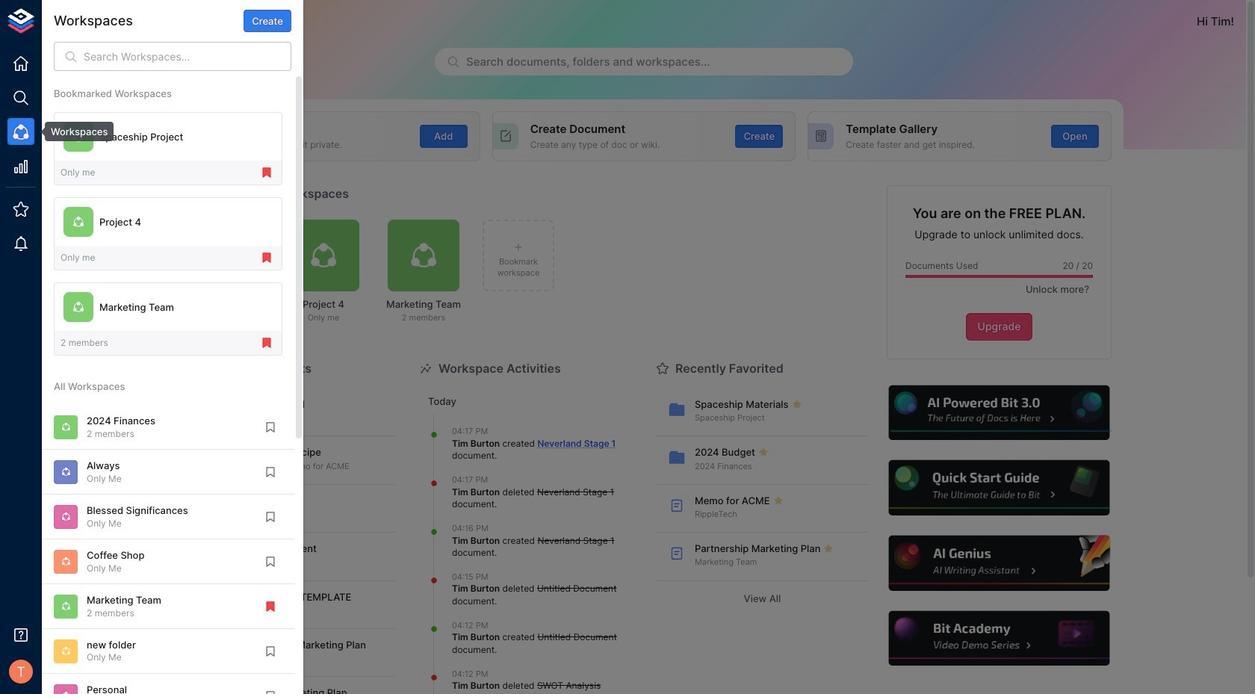 Task type: locate. For each thing, give the bounding box(es) containing it.
bookmark image
[[264, 421, 277, 434], [264, 555, 277, 569], [264, 645, 277, 658], [264, 690, 277, 694]]

help image
[[887, 383, 1112, 443], [887, 459, 1112, 518], [887, 534, 1112, 593], [887, 609, 1112, 669]]

3 help image from the top
[[887, 534, 1112, 593]]

1 help image from the top
[[887, 383, 1112, 443]]

1 vertical spatial bookmark image
[[264, 510, 277, 524]]

remove bookmark image
[[260, 166, 274, 180], [260, 337, 274, 350]]

1 vertical spatial remove bookmark image
[[260, 337, 274, 350]]

2 help image from the top
[[887, 459, 1112, 518]]

0 vertical spatial remove bookmark image
[[260, 166, 274, 180]]

0 vertical spatial bookmark image
[[264, 466, 277, 479]]

2 bookmark image from the top
[[264, 555, 277, 569]]

bookmark image
[[264, 466, 277, 479], [264, 510, 277, 524]]

remove bookmark image
[[260, 251, 274, 265], [264, 600, 277, 614]]

tooltip
[[34, 122, 114, 141]]



Task type: describe. For each thing, give the bounding box(es) containing it.
1 remove bookmark image from the top
[[260, 166, 274, 180]]

1 bookmark image from the top
[[264, 421, 277, 434]]

4 bookmark image from the top
[[264, 690, 277, 694]]

0 vertical spatial remove bookmark image
[[260, 251, 274, 265]]

4 help image from the top
[[887, 609, 1112, 669]]

2 bookmark image from the top
[[264, 510, 277, 524]]

Search Workspaces... text field
[[84, 42, 292, 71]]

3 bookmark image from the top
[[264, 645, 277, 658]]

2 remove bookmark image from the top
[[260, 337, 274, 350]]

1 bookmark image from the top
[[264, 466, 277, 479]]

1 vertical spatial remove bookmark image
[[264, 600, 277, 614]]



Task type: vqa. For each thing, say whether or not it's contained in the screenshot.
Go Back IMAGE
no



